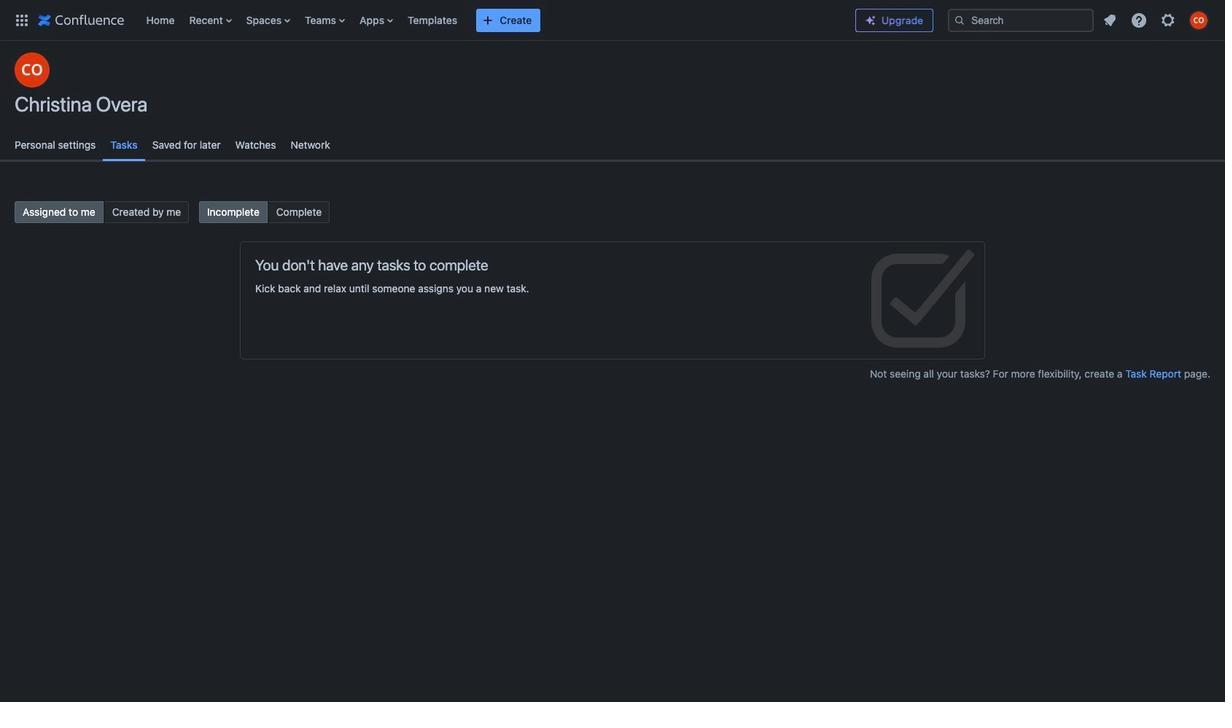 Task type: describe. For each thing, give the bounding box(es) containing it.
search image
[[954, 14, 966, 26]]

help icon image
[[1130, 11, 1148, 29]]

list for appswitcher icon
[[139, 0, 844, 40]]

settings icon image
[[1159, 11, 1177, 29]]

user icon: christina overa image
[[15, 53, 50, 88]]

premium image
[[865, 15, 877, 26]]



Task type: locate. For each thing, give the bounding box(es) containing it.
0 horizontal spatial list
[[139, 0, 844, 40]]

notification icon image
[[1101, 11, 1119, 29]]

confluence image
[[38, 11, 124, 29], [38, 11, 124, 29]]

banner
[[0, 0, 1225, 44]]

Search field
[[948, 8, 1094, 32]]

appswitcher icon image
[[13, 11, 31, 29]]

1 horizontal spatial list
[[1097, 7, 1216, 33]]

list for the premium image
[[1097, 7, 1216, 33]]

list
[[139, 0, 844, 40], [1097, 7, 1216, 33]]

None search field
[[948, 8, 1094, 32]]

global element
[[9, 0, 844, 40]]



Task type: vqa. For each thing, say whether or not it's contained in the screenshot.
bottommost the 'most'
no



